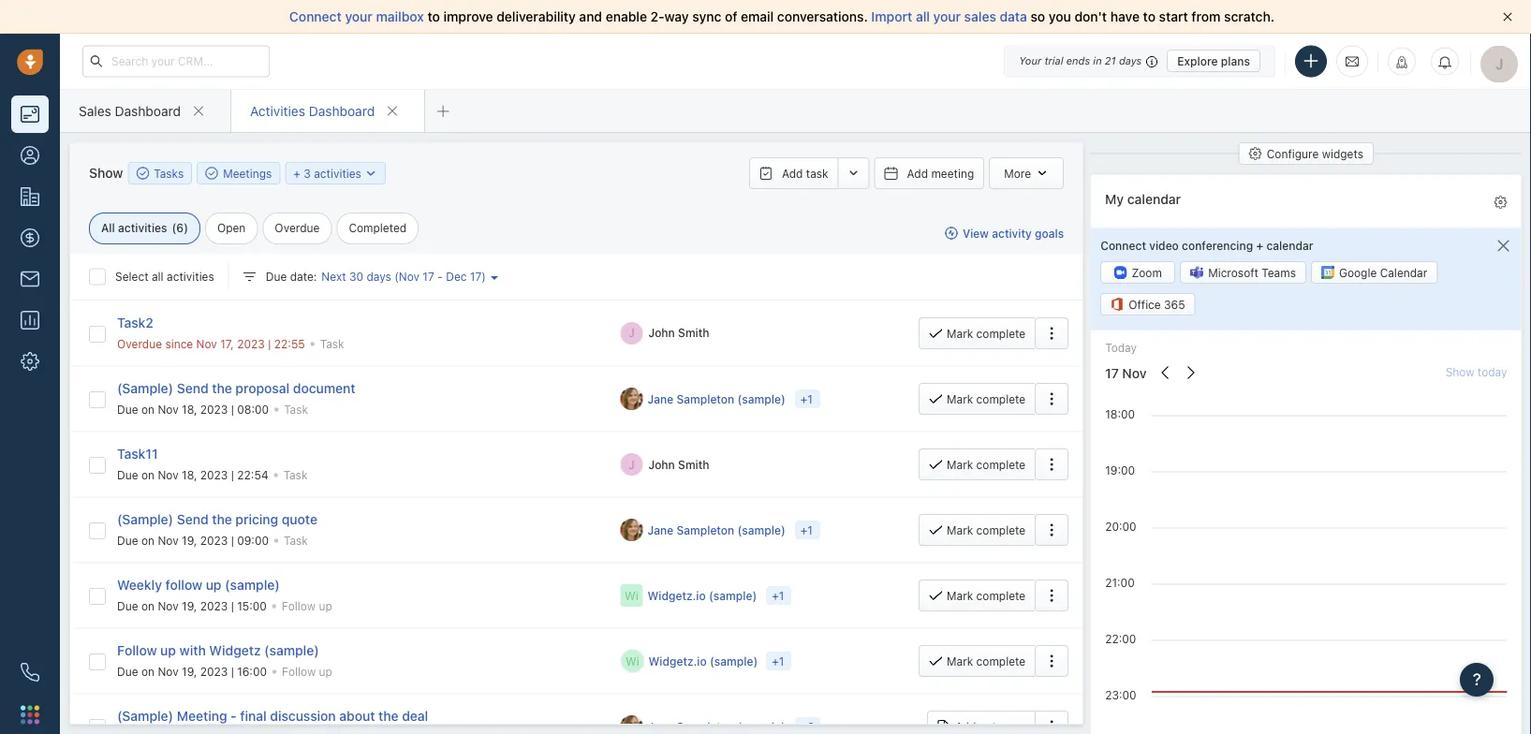Task type: locate. For each thing, give the bounding box(es) containing it.
3 mark complete button from the top
[[919, 449, 1035, 481]]

the up due on nov 18, 2023 | 08:00
[[212, 380, 232, 396]]

2 19, from the top
[[182, 600, 197, 613]]

task2 link
[[117, 315, 154, 330]]

on for task11
[[141, 469, 155, 482]]

1 vertical spatial jane sampleton (sample)
[[648, 524, 786, 537]]

1 horizontal spatial +
[[1256, 239, 1263, 252]]

follow up up the discussion
[[282, 665, 333, 679]]

18, for task11
[[182, 469, 197, 482]]

add for add task
[[782, 167, 803, 180]]

nov for due on nov 18, 2023 | 22:54
[[158, 469, 179, 482]]

2023 for pricing
[[200, 534, 228, 547]]

0 vertical spatial -
[[438, 270, 443, 283]]

1 vertical spatial send
[[177, 512, 209, 527]]

follow up for follow up with widgetz (sample)
[[282, 665, 333, 679]]

2 john from the top
[[649, 458, 675, 471]]

(sample) up due on nov 18, 2023 | 08:00
[[117, 380, 173, 396]]

due date:
[[266, 270, 317, 283]]

google calendar button
[[1311, 261, 1438, 284]]

dashboard right sales
[[115, 103, 181, 119]]

connect for connect your mailbox to improve deliverability and enable 2-way sync of email conversations. import all your sales data so you don't have to start from scratch.
[[289, 9, 342, 24]]

19,
[[182, 534, 197, 547], [182, 600, 197, 613], [182, 665, 197, 679]]

1 vertical spatial follow
[[117, 643, 157, 658]]

of
[[725, 9, 738, 24]]

0 vertical spatial jane sampleton (sample)
[[648, 392, 786, 406]]

|
[[268, 337, 271, 350], [231, 403, 234, 416], [231, 469, 234, 482], [231, 534, 234, 547], [231, 600, 234, 613], [231, 665, 234, 679]]

0 vertical spatial jane sampleton (sample) link
[[648, 391, 787, 407]]

activity
[[992, 227, 1032, 240]]

1 smith from the top
[[678, 327, 710, 340]]

0 vertical spatial wi
[[625, 589, 639, 602]]

the left pricing
[[212, 512, 232, 527]]

0 vertical spatial 19,
[[182, 534, 197, 547]]

add left outcome
[[955, 720, 977, 734]]

21:00
[[1105, 577, 1135, 590]]

up left with
[[160, 643, 176, 658]]

explore plans
[[1178, 54, 1251, 67]]

2 mark complete button from the top
[[919, 383, 1035, 415]]

task right 22:55
[[320, 337, 344, 350]]

5 complete from the top
[[977, 589, 1026, 602]]

1 18, from the top
[[182, 403, 197, 416]]

0 vertical spatial sampleton
[[677, 392, 735, 406]]

0 vertical spatial send
[[177, 380, 209, 396]]

+ 3 activities link
[[294, 164, 378, 182]]

2 jane from the top
[[648, 524, 674, 537]]

activities for all
[[167, 270, 214, 283]]

nov left 17,
[[196, 337, 217, 350]]

calendar
[[1380, 266, 1428, 279]]

0 horizontal spatial connect
[[289, 9, 342, 24]]

nov left dec
[[399, 270, 420, 283]]

1 horizontal spatial overdue
[[275, 222, 320, 235]]

widgetz.io (sample) link for follow up with widgetz (sample)
[[649, 653, 758, 669]]

what's new image
[[1396, 56, 1409, 69]]

my
[[1105, 192, 1124, 207]]

due for follow up with widgetz (sample)
[[117, 665, 138, 679]]

follow up the discussion
[[282, 665, 316, 679]]

2 john smith from the top
[[649, 458, 710, 471]]

activities right all
[[118, 222, 167, 235]]

on for weekly follow up (sample)
[[141, 600, 155, 613]]

+ 3 activities button
[[285, 162, 386, 185]]

follow up with widgetz (sample) link
[[117, 643, 319, 658]]

configure
[[1267, 147, 1319, 160]]

0 vertical spatial )
[[184, 222, 188, 235]]

(sample) for (sample) send the pricing quote
[[117, 512, 173, 527]]

overdue for overdue
[[275, 222, 320, 235]]

4 on from the top
[[141, 600, 155, 613]]

on down follow up with widgetz (sample)
[[141, 665, 155, 679]]

(sample)
[[117, 380, 173, 396], [117, 512, 173, 527], [117, 708, 173, 724]]

4 mark from the top
[[947, 524, 974, 537]]

send for proposal
[[177, 380, 209, 396]]

1 vertical spatial jane sampleton (sample) link
[[648, 522, 787, 538]]

1 vertical spatial jane
[[648, 524, 674, 537]]

john for task2
[[649, 327, 675, 340]]

1 vertical spatial wi
[[626, 655, 640, 668]]

0 vertical spatial jane
[[648, 392, 674, 406]]

calendar right my
[[1127, 192, 1181, 207]]

proposal
[[236, 380, 290, 396]]

6 complete from the top
[[977, 655, 1026, 668]]

2 horizontal spatial add
[[955, 720, 977, 734]]

0 vertical spatial activities
[[314, 167, 361, 180]]

dashboard up + 3 activities button
[[309, 103, 375, 119]]

0 horizontal spatial +
[[294, 167, 301, 180]]

goals
[[1035, 227, 1064, 240]]

nov down "follow up with widgetz (sample)" link
[[158, 665, 179, 679]]

jane sampleton (sample)
[[648, 392, 786, 406], [648, 524, 786, 537], [648, 720, 786, 733]]

smith for task2
[[678, 327, 710, 340]]

( up select all activities
[[172, 222, 176, 235]]

follow
[[165, 577, 202, 593]]

on down task11 link
[[141, 469, 155, 482]]

nov up follow
[[158, 534, 179, 547]]

1 (sample) from the top
[[117, 380, 173, 396]]

17
[[423, 270, 434, 283], [470, 270, 482, 283], [1105, 366, 1119, 382]]

2 mark complete from the top
[[947, 393, 1026, 406]]

add left meeting
[[907, 167, 928, 180]]

+ left 3
[[294, 167, 301, 180]]

0 horizontal spatial dashboard
[[115, 103, 181, 119]]

office 365 button
[[1101, 293, 1196, 316]]

task down quote
[[284, 534, 308, 547]]

1 vertical spatial (
[[395, 270, 399, 283]]

date:
[[290, 270, 317, 283]]

1 vertical spatial +
[[1256, 239, 1263, 252]]

1 john from the top
[[649, 327, 675, 340]]

the left deal
[[379, 708, 399, 724]]

0 vertical spatial (sample)
[[117, 380, 173, 396]]

overdue down task2 link
[[117, 337, 162, 350]]

days right 21
[[1119, 55, 1142, 67]]

1 horizontal spatial dashboard
[[309, 103, 375, 119]]

1 horizontal spatial connect
[[1101, 239, 1146, 252]]

18, down (sample) send the proposal document
[[182, 403, 197, 416]]

5 mark from the top
[[947, 589, 974, 602]]

1 send from the top
[[177, 380, 209, 396]]

2 vertical spatial (sample)
[[117, 708, 173, 724]]

1 dashboard from the left
[[115, 103, 181, 119]]

(
[[172, 222, 176, 235], [395, 270, 399, 283]]

0 vertical spatial +
[[294, 167, 301, 180]]

scratch.
[[1225, 9, 1275, 24]]

1 horizontal spatial your
[[934, 9, 961, 24]]

1 mark complete button from the top
[[919, 317, 1035, 349]]

1 mark from the top
[[947, 327, 974, 340]]

0 vertical spatial days
[[1119, 55, 1142, 67]]

(sample) for (sample) meeting - final discussion about the deal
[[117, 708, 173, 724]]

| left 16:00
[[231, 665, 234, 679]]

add
[[782, 167, 803, 180], [907, 167, 928, 180], [955, 720, 977, 734]]

1 john smith from the top
[[649, 327, 710, 340]]

17 left dec
[[423, 270, 434, 283]]

on up weekly
[[141, 534, 155, 547]]

follow up with widgetz (sample)
[[117, 643, 319, 658]]

0 horizontal spatial overdue
[[117, 337, 162, 350]]

| for widgetz
[[231, 665, 234, 679]]

0 horizontal spatial your
[[345, 9, 373, 24]]

6 mark from the top
[[947, 655, 974, 668]]

connect left mailbox
[[289, 9, 342, 24]]

(sample) meeting - final discussion about the deal link
[[117, 708, 428, 724]]

sampleton
[[677, 392, 735, 406], [677, 524, 735, 537], [677, 720, 735, 733]]

30
[[349, 270, 364, 283]]

nov down follow
[[158, 600, 179, 613]]

add outcome button
[[927, 711, 1035, 735]]

(sample) for (sample) send the proposal document
[[117, 380, 173, 396]]

1 horizontal spatial to
[[1144, 9, 1156, 24]]

connect your mailbox to improve deliverability and enable 2-way sync of email conversations. import all your sales data so you don't have to start from scratch.
[[289, 9, 1275, 24]]

1 vertical spatial (sample)
[[117, 512, 173, 527]]

smith
[[678, 327, 710, 340], [678, 458, 710, 471]]

1 horizontal spatial -
[[438, 270, 443, 283]]

activities right 3
[[314, 167, 361, 180]]

1 vertical spatial )
[[482, 270, 486, 283]]

view activity goals link
[[945, 225, 1064, 241]]

1 horizontal spatial )
[[482, 270, 486, 283]]

1 vertical spatial days
[[367, 270, 391, 283]]

0 vertical spatial widgetz.io (sample) link
[[648, 588, 758, 604]]

follow up
[[282, 600, 332, 613], [282, 665, 333, 679]]

2 dashboard from the left
[[309, 103, 375, 119]]

1 horizontal spatial days
[[1119, 55, 1142, 67]]

widgetz.io (sample) link for weekly follow up (sample)
[[648, 588, 758, 604]]

) right dec
[[482, 270, 486, 283]]

4 mark complete from the top
[[947, 524, 1026, 537]]

john
[[649, 327, 675, 340], [649, 458, 675, 471]]

2023 down follow up with widgetz (sample)
[[200, 665, 228, 679]]

follow left with
[[117, 643, 157, 658]]

1 horizontal spatial all
[[916, 9, 930, 24]]

nov up "task11"
[[158, 403, 179, 416]]

to
[[428, 9, 440, 24], [1144, 9, 1156, 24]]

open
[[217, 222, 246, 235]]

on for follow up with widgetz (sample)
[[141, 665, 155, 679]]

1 horizontal spatial add
[[907, 167, 928, 180]]

1 vertical spatial 19,
[[182, 600, 197, 613]]

2 complete from the top
[[977, 393, 1026, 406]]

2 vertical spatial jane
[[648, 720, 674, 733]]

0 horizontal spatial )
[[184, 222, 188, 235]]

2 smith from the top
[[678, 458, 710, 471]]

meeting
[[932, 167, 975, 180]]

1 complete from the top
[[977, 327, 1026, 340]]

add left task
[[782, 167, 803, 180]]

1 vertical spatial -
[[231, 708, 237, 724]]

1 horizontal spatial calendar
[[1267, 239, 1314, 252]]

2 18, from the top
[[182, 469, 197, 482]]

send up due on nov 19, 2023 | 09:00 at left
[[177, 512, 209, 527]]

way
[[665, 9, 689, 24]]

1 on from the top
[[141, 403, 155, 416]]

send up due on nov 18, 2023 | 08:00
[[177, 380, 209, 396]]

19, down with
[[182, 665, 197, 679]]

1 sampleton from the top
[[677, 392, 735, 406]]

+ inside button
[[294, 167, 301, 180]]

5 mark complete button from the top
[[919, 580, 1035, 612]]

- left final
[[231, 708, 237, 724]]

1 vertical spatial widgetz.io
[[649, 655, 707, 668]]

office 365
[[1129, 298, 1185, 311]]

1 vertical spatial overdue
[[117, 337, 162, 350]]

your
[[345, 9, 373, 24], [934, 9, 961, 24]]

+1 for quote
[[801, 524, 813, 537]]

2 on from the top
[[141, 469, 155, 482]]

+
[[294, 167, 301, 180], [1256, 239, 1263, 252]]

1 vertical spatial wi widgetz.io (sample)
[[626, 655, 758, 668]]

1 your from the left
[[345, 9, 373, 24]]

3 mark from the top
[[947, 458, 974, 471]]

task right 22:54
[[284, 469, 308, 482]]

19, for follow
[[182, 600, 197, 613]]

meetings
[[223, 167, 272, 180]]

nov for due on nov 19, 2023 | 15:00
[[158, 600, 179, 613]]

+1
[[801, 393, 813, 406], [801, 524, 813, 537], [772, 589, 784, 602], [772, 655, 784, 668]]

6
[[176, 222, 184, 235]]

0 horizontal spatial all
[[152, 270, 164, 283]]

your left sales at right top
[[934, 9, 961, 24]]

widgetz.io for follow up with widgetz (sample)
[[649, 655, 707, 668]]

follow right the 15:00
[[282, 600, 316, 613]]

2 vertical spatial jane sampleton (sample) link
[[648, 719, 787, 735]]

to left "start"
[[1144, 9, 1156, 24]]

4 complete from the top
[[977, 524, 1026, 537]]

0 vertical spatial widgetz.io
[[648, 589, 706, 602]]

don't
[[1075, 9, 1107, 24]]

activities
[[314, 167, 361, 180], [118, 222, 167, 235], [167, 270, 214, 283]]

2 jane sampleton (sample) link from the top
[[648, 522, 787, 538]]

task
[[806, 167, 829, 180]]

so
[[1031, 9, 1046, 24]]

5 on from the top
[[141, 665, 155, 679]]

2 vertical spatial follow
[[282, 665, 316, 679]]

6 mark complete button from the top
[[919, 645, 1035, 677]]

2023 down (sample) send the proposal document
[[200, 403, 228, 416]]

| left 22:55
[[268, 337, 271, 350]]

0 horizontal spatial add
[[782, 167, 803, 180]]

3 on from the top
[[141, 534, 155, 547]]

your left mailbox
[[345, 9, 373, 24]]

19, down follow
[[182, 600, 197, 613]]

5 mark complete from the top
[[947, 589, 1026, 602]]

next 30 days ( nov 17 - dec 17 )
[[322, 270, 486, 283]]

2 jane sampleton (sample) from the top
[[648, 524, 786, 537]]

1 vertical spatial john
[[649, 458, 675, 471]]

0 vertical spatial connect
[[289, 9, 342, 24]]

mark complete button for proposal
[[919, 383, 1035, 415]]

0 vertical spatial follow
[[282, 600, 316, 613]]

select
[[115, 270, 149, 283]]

0 vertical spatial smith
[[678, 327, 710, 340]]

2 to from the left
[[1144, 9, 1156, 24]]

on down weekly
[[141, 600, 155, 613]]

follow up right the 15:00
[[282, 600, 332, 613]]

on for (sample) send the pricing quote
[[141, 534, 155, 547]]

3 19, from the top
[[182, 665, 197, 679]]

| left 08:00
[[231, 403, 234, 416]]

18, up (sample) send the pricing quote
[[182, 469, 197, 482]]

0 vertical spatial john
[[649, 327, 675, 340]]

activities down the 6
[[167, 270, 214, 283]]

1 vertical spatial j
[[629, 458, 635, 471]]

0 horizontal spatial to
[[428, 9, 440, 24]]

(sample) send the pricing quote
[[117, 512, 318, 527]]

0 vertical spatial 18,
[[182, 403, 197, 416]]

2 sampleton from the top
[[677, 524, 735, 537]]

1 j from the top
[[629, 327, 635, 340]]

activities inside button
[[314, 167, 361, 180]]

1 horizontal spatial (
[[395, 270, 399, 283]]

2 vertical spatial jane sampleton (sample)
[[648, 720, 786, 733]]

activities for 3
[[314, 167, 361, 180]]

| left 09:00
[[231, 534, 234, 547]]

(sample) up due on nov 19, 2023 | 09:00 at left
[[117, 512, 173, 527]]

to right mailbox
[[428, 9, 440, 24]]

365
[[1164, 298, 1185, 311]]

2 vertical spatial sampleton
[[677, 720, 735, 733]]

calendar up teams in the right of the page
[[1267, 239, 1314, 252]]

1 vertical spatial widgetz.io (sample) link
[[649, 653, 758, 669]]

3 jane sampleton (sample) link from the top
[[648, 719, 787, 735]]

add inside 'button'
[[955, 720, 977, 734]]

0 vertical spatial overdue
[[275, 222, 320, 235]]

video
[[1149, 239, 1179, 252]]

days
[[1119, 55, 1142, 67], [367, 270, 391, 283]]

1 vertical spatial sampleton
[[677, 524, 735, 537]]

1 vertical spatial the
[[212, 512, 232, 527]]

+ up microsoft teams on the right of the page
[[1256, 239, 1263, 252]]

show
[[89, 165, 123, 181]]

| for proposal
[[231, 403, 234, 416]]

+ 3 activities
[[294, 167, 361, 180]]

1 vertical spatial follow up
[[282, 665, 333, 679]]

| for pricing
[[231, 534, 234, 547]]

on up "task11"
[[141, 403, 155, 416]]

3 (sample) from the top
[[117, 708, 173, 724]]

6 mark complete from the top
[[947, 655, 1026, 668]]

1 vertical spatial 18,
[[182, 469, 197, 482]]

2 send from the top
[[177, 512, 209, 527]]

nov
[[399, 270, 420, 283], [196, 337, 217, 350], [1122, 366, 1147, 382], [158, 403, 179, 416], [158, 469, 179, 482], [158, 534, 179, 547], [158, 600, 179, 613], [158, 665, 179, 679]]

connect up zoom button
[[1101, 239, 1146, 252]]

my calendar
[[1105, 192, 1181, 207]]

overdue for overdue since nov 17, 2023 | 22:55
[[117, 337, 162, 350]]

2 mark from the top
[[947, 393, 974, 406]]

19, down (sample) send the pricing quote
[[182, 534, 197, 547]]

0 vertical spatial follow up
[[282, 600, 332, 613]]

4 mark complete button from the top
[[919, 514, 1035, 546]]

0 vertical spatial j
[[629, 327, 635, 340]]

2023 down weekly follow up (sample) link
[[200, 600, 228, 613]]

task down document
[[284, 403, 308, 416]]

1 vertical spatial smith
[[678, 458, 710, 471]]

2 (sample) from the top
[[117, 512, 173, 527]]

2 j from the top
[[629, 458, 635, 471]]

all right select
[[152, 270, 164, 283]]

0 vertical spatial the
[[212, 380, 232, 396]]

2 horizontal spatial 17
[[1105, 366, 1119, 382]]

0 horizontal spatial (
[[172, 222, 176, 235]]

the
[[212, 380, 232, 396], [212, 512, 232, 527], [379, 708, 399, 724]]

nov down "task11"
[[158, 469, 179, 482]]

-
[[438, 270, 443, 283], [231, 708, 237, 724]]

up up the discussion
[[319, 665, 333, 679]]

2023 right 17,
[[237, 337, 265, 350]]

deal
[[402, 708, 428, 724]]

1 jane sampleton (sample) from the top
[[648, 392, 786, 406]]

1 jane sampleton (sample) link from the top
[[648, 391, 787, 407]]

next
[[322, 270, 346, 283]]

- left dec
[[438, 270, 443, 283]]

17 down today
[[1105, 366, 1119, 382]]

2 vertical spatial activities
[[167, 270, 214, 283]]

1 19, from the top
[[182, 534, 197, 547]]

0 vertical spatial all
[[916, 9, 930, 24]]

mark complete for (sample)
[[947, 589, 1026, 602]]

)
[[184, 222, 188, 235], [482, 270, 486, 283]]

2 vertical spatial 19,
[[182, 665, 197, 679]]

1 vertical spatial connect
[[1101, 239, 1146, 252]]

0 vertical spatial wi widgetz.io (sample)
[[625, 589, 757, 602]]

dashboard
[[115, 103, 181, 119], [309, 103, 375, 119]]

follow for weekly follow up (sample)
[[282, 600, 316, 613]]

1 jane from the top
[[648, 392, 674, 406]]

office
[[1129, 298, 1161, 311]]

overdue up the due date:
[[275, 222, 320, 235]]

(sample) left meeting
[[117, 708, 173, 724]]

3 jane from the top
[[648, 720, 674, 733]]

( right 30
[[395, 270, 399, 283]]

jane sampleton (sample) link
[[648, 391, 787, 407], [648, 522, 787, 538], [648, 719, 787, 735]]

follow for follow up with widgetz (sample)
[[282, 665, 316, 679]]

1 horizontal spatial 17
[[470, 270, 482, 283]]

nov for due on nov 19, 2023 | 16:00
[[158, 665, 179, 679]]

0 vertical spatial john smith
[[649, 327, 710, 340]]

2023 for widgetz
[[200, 665, 228, 679]]

3 sampleton from the top
[[677, 720, 735, 733]]

2023 down (sample) send the pricing quote link
[[200, 534, 228, 547]]

all right import
[[916, 9, 930, 24]]

17,
[[220, 337, 234, 350]]

data
[[1000, 9, 1028, 24]]

) left open
[[184, 222, 188, 235]]

17 right dec
[[470, 270, 482, 283]]

freshworks switcher image
[[21, 706, 39, 724]]

wi
[[625, 589, 639, 602], [626, 655, 640, 668]]

| left the 15:00
[[231, 600, 234, 613]]

zoom
[[1132, 266, 1162, 279]]

0 horizontal spatial calendar
[[1127, 192, 1181, 207]]

1 vertical spatial john smith
[[649, 458, 710, 471]]

all
[[101, 222, 115, 235]]

mark for pricing
[[947, 524, 974, 537]]

days right 30
[[367, 270, 391, 283]]

3 mark complete from the top
[[947, 458, 1026, 471]]



Task type: vqa. For each thing, say whether or not it's contained in the screenshot.
module
no



Task type: describe. For each thing, give the bounding box(es) containing it.
ends
[[1067, 55, 1091, 67]]

| for (sample)
[[231, 600, 234, 613]]

mark complete for widgetz
[[947, 655, 1026, 668]]

more
[[1005, 167, 1032, 180]]

explore
[[1178, 54, 1218, 67]]

22:55
[[274, 337, 305, 350]]

2 your from the left
[[934, 9, 961, 24]]

3 complete from the top
[[977, 458, 1026, 471]]

up right follow
[[206, 577, 222, 593]]

23:00
[[1105, 689, 1137, 702]]

wi widgetz.io (sample) for follow up with widgetz (sample)
[[626, 655, 758, 668]]

(sample) meeting - final discussion about the deal
[[117, 708, 428, 724]]

import
[[872, 9, 913, 24]]

nov for due on nov 18, 2023 | 08:00
[[158, 403, 179, 416]]

document
[[293, 380, 356, 396]]

22:54
[[237, 469, 269, 482]]

complete for proposal
[[977, 393, 1026, 406]]

teams
[[1262, 266, 1296, 279]]

19:00
[[1105, 464, 1135, 478]]

import all your sales data link
[[872, 9, 1031, 24]]

pricing
[[236, 512, 278, 527]]

jane sampleton (sample) link for (sample) send the pricing quote
[[648, 522, 787, 538]]

weekly follow up (sample)
[[117, 577, 280, 593]]

the for pricing
[[212, 512, 232, 527]]

(sample) send the proposal document
[[117, 380, 356, 396]]

due on nov 18, 2023 | 22:54
[[117, 469, 269, 482]]

overdue since nov 17, 2023 | 22:55
[[117, 337, 305, 350]]

about
[[339, 708, 375, 724]]

due for (sample) send the pricing quote
[[117, 534, 138, 547]]

0 vertical spatial calendar
[[1127, 192, 1181, 207]]

15:00
[[237, 600, 267, 613]]

improve
[[444, 9, 493, 24]]

john for task11
[[649, 458, 675, 471]]

due on nov 19, 2023 | 16:00
[[117, 665, 267, 679]]

1 vertical spatial activities
[[118, 222, 167, 235]]

mark for proposal
[[947, 393, 974, 406]]

09:00
[[237, 534, 269, 547]]

0 horizontal spatial -
[[231, 708, 237, 724]]

j for task11
[[629, 458, 635, 471]]

task for (sample) send the proposal document
[[284, 403, 308, 416]]

widgetz.io for weekly follow up (sample)
[[648, 589, 706, 602]]

mark complete for pricing
[[947, 524, 1026, 537]]

1 to from the left
[[428, 9, 440, 24]]

in
[[1094, 55, 1102, 67]]

17 nov
[[1105, 366, 1147, 382]]

add meeting button
[[875, 157, 985, 189]]

| left 22:54
[[231, 469, 234, 482]]

19, for send
[[182, 534, 197, 547]]

dashboard for sales dashboard
[[115, 103, 181, 119]]

meeting
[[177, 708, 227, 724]]

weekly follow up (sample) link
[[117, 577, 280, 593]]

jane for (sample) send the proposal document
[[648, 392, 674, 406]]

on for (sample) send the proposal document
[[141, 403, 155, 416]]

wi widgetz.io (sample) for weekly follow up (sample)
[[625, 589, 757, 602]]

task for task2
[[320, 337, 344, 350]]

3
[[304, 167, 311, 180]]

all activities ( 6 )
[[101, 222, 188, 235]]

(sample) send the pricing quote link
[[117, 512, 318, 527]]

phone element
[[11, 654, 49, 691]]

email
[[741, 9, 774, 24]]

j for task2
[[629, 327, 635, 340]]

mark complete button for pricing
[[919, 514, 1035, 546]]

send email image
[[1346, 54, 1359, 69]]

nov for overdue since nov 17, 2023 | 22:55
[[196, 337, 217, 350]]

nov for due on nov 19, 2023 | 09:00
[[158, 534, 179, 547]]

explore plans link
[[1168, 50, 1261, 72]]

close image
[[1504, 12, 1513, 22]]

due on nov 18, 2023 | 08:00
[[117, 403, 269, 416]]

0 horizontal spatial days
[[367, 270, 391, 283]]

add task button
[[749, 157, 838, 189]]

2023 left 22:54
[[200, 469, 228, 482]]

task for task11
[[284, 469, 308, 482]]

dashboard for activities dashboard
[[309, 103, 375, 119]]

sampleton for (sample) send the pricing quote
[[677, 524, 735, 537]]

activities
[[250, 103, 305, 119]]

mark complete for proposal
[[947, 393, 1026, 406]]

Search your CRM... text field
[[82, 45, 270, 77]]

view activity goals
[[963, 227, 1064, 240]]

18, for (sample) send the proposal document
[[182, 403, 197, 416]]

add outcome
[[955, 720, 1026, 734]]

+1 for document
[[801, 393, 813, 406]]

view
[[963, 227, 989, 240]]

up right the 15:00
[[319, 600, 332, 613]]

smith for task11
[[678, 458, 710, 471]]

mark complete button for widgetz
[[919, 645, 1035, 677]]

your trial ends in 21 days
[[1019, 55, 1142, 67]]

1 vertical spatial calendar
[[1267, 239, 1314, 252]]

(sample) send the proposal document link
[[117, 380, 356, 396]]

2-
[[651, 9, 665, 24]]

final
[[240, 708, 267, 724]]

due for (sample) send the proposal document
[[117, 403, 138, 416]]

trial
[[1045, 55, 1064, 67]]

down image
[[365, 167, 378, 180]]

2023 for (sample)
[[200, 600, 228, 613]]

microsoft teams
[[1208, 266, 1296, 279]]

weekly
[[117, 577, 162, 593]]

task2
[[117, 315, 154, 330]]

with
[[180, 643, 206, 658]]

0 vertical spatial (
[[172, 222, 176, 235]]

add for add outcome
[[955, 720, 977, 734]]

mark for (sample)
[[947, 589, 974, 602]]

mailbox
[[376, 9, 424, 24]]

16:00
[[237, 665, 267, 679]]

plans
[[1222, 54, 1251, 67]]

tasks
[[154, 167, 184, 180]]

mark for widgetz
[[947, 655, 974, 668]]

+1 for (sample)
[[772, 655, 784, 668]]

due for weekly follow up (sample)
[[117, 600, 138, 613]]

widgets
[[1322, 147, 1364, 160]]

follow up for weekly follow up (sample)
[[282, 600, 332, 613]]

start
[[1160, 9, 1189, 24]]

1 mark complete from the top
[[947, 327, 1026, 340]]

configure widgets
[[1267, 147, 1364, 160]]

phone image
[[21, 663, 39, 682]]

complete for widgetz
[[977, 655, 1026, 668]]

3 jane sampleton (sample) from the top
[[648, 720, 786, 733]]

the for proposal
[[212, 380, 232, 396]]

add for add meeting
[[907, 167, 928, 180]]

task11 link
[[117, 446, 158, 462]]

since
[[165, 337, 193, 350]]

microsoft
[[1208, 266, 1259, 279]]

task for (sample) send the pricing quote
[[284, 534, 308, 547]]

and
[[579, 9, 602, 24]]

john smith for task2
[[649, 327, 710, 340]]

sync
[[693, 9, 722, 24]]

connect video conferencing + calendar
[[1101, 239, 1314, 252]]

jane sampleton (sample) link for (sample) send the proposal document
[[648, 391, 787, 407]]

wi for weekly follow up (sample)
[[625, 589, 639, 602]]

sampleton for (sample) send the proposal document
[[677, 392, 735, 406]]

nov down today
[[1122, 366, 1147, 382]]

have
[[1111, 9, 1140, 24]]

2023 for proposal
[[200, 403, 228, 416]]

configure widgets button
[[1239, 142, 1374, 165]]

add meeting
[[907, 167, 975, 180]]

task11
[[117, 446, 158, 462]]

complete for (sample)
[[977, 589, 1026, 602]]

mark complete button for (sample)
[[919, 580, 1035, 612]]

quote
[[282, 512, 318, 527]]

your
[[1019, 55, 1042, 67]]

outcome
[[980, 720, 1026, 734]]

jane for (sample) send the pricing quote
[[648, 524, 674, 537]]

2 vertical spatial the
[[379, 708, 399, 724]]

connect your mailbox link
[[289, 9, 428, 24]]

you
[[1049, 9, 1072, 24]]

19, for up
[[182, 665, 197, 679]]

conferencing
[[1182, 239, 1253, 252]]

wi button
[[621, 649, 645, 674]]

connect for connect video conferencing + calendar
[[1101, 239, 1146, 252]]

1 vertical spatial all
[[152, 270, 164, 283]]

0 horizontal spatial 17
[[423, 270, 434, 283]]

21
[[1105, 55, 1116, 67]]

john smith for task11
[[649, 458, 710, 471]]

today
[[1105, 341, 1137, 355]]

widgetz
[[209, 643, 261, 658]]

due for task11
[[117, 469, 138, 482]]

jane sampleton (sample) for (sample) send the pricing quote
[[648, 524, 786, 537]]

send for pricing
[[177, 512, 209, 527]]

08:00
[[237, 403, 269, 416]]

wi for follow up with widgetz (sample)
[[626, 655, 640, 668]]

complete for pricing
[[977, 524, 1026, 537]]

22:00
[[1105, 633, 1136, 646]]

activities dashboard
[[250, 103, 375, 119]]

jane sampleton (sample) for (sample) send the proposal document
[[648, 392, 786, 406]]



